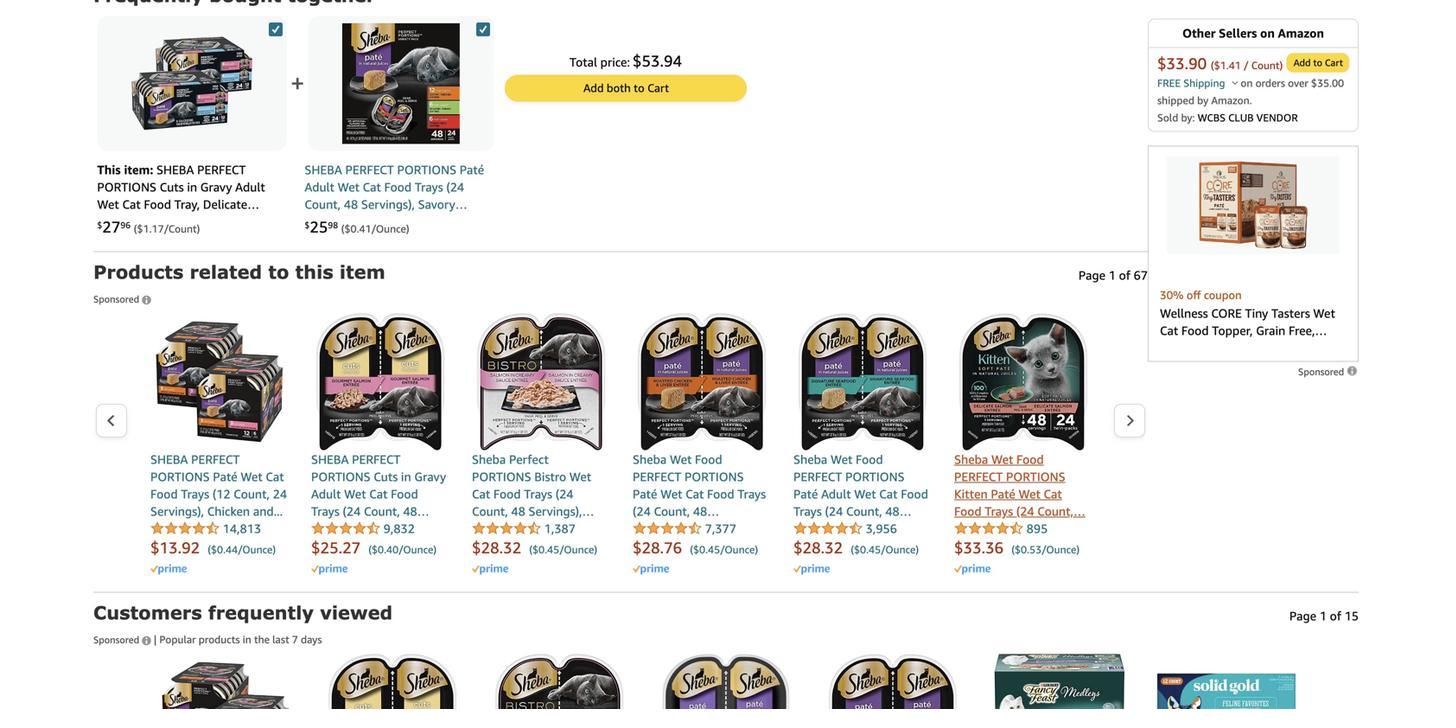 Task type: locate. For each thing, give the bounding box(es) containing it.
sheba perfect portions cuts in gravy adult wet cat food trays (24 count, 48…
[[311, 452, 446, 518]]

($0.45/ounce) down 7,377
[[690, 543, 758, 556]]

cat up "3,956"
[[880, 487, 898, 501]]

1 vertical spatial sheba perfect portions cuts in gravy adult wet cat food trays (24 count, 48 servings), gourmet salmon entrée, easy peel twin-pack trays image
[[323, 653, 462, 709]]

products
[[199, 633, 240, 645]]

48… inside sheba wet food perfect portions paté adult wet cat food trays (24 count, 48…
[[886, 504, 912, 518]]

1 left 67
[[1109, 268, 1116, 282]]

25
[[310, 217, 328, 236]]

1 vertical spatial in
[[401, 469, 411, 484]]

0 horizontal spatial gravy
[[200, 180, 232, 194]]

in up "tray,"
[[187, 180, 197, 194]]

2 vertical spatial in
[[243, 633, 251, 645]]

2 horizontal spatial of
[[1330, 609, 1342, 623]]

1 horizontal spatial gravy
[[415, 469, 446, 484]]

cat up the 9,832 'link'
[[369, 487, 388, 501]]

1 horizontal spatial cuts
[[374, 469, 398, 484]]

cuts for 48…
[[374, 469, 398, 484]]

add both to cart
[[584, 81, 669, 95]]

perfect up 3,956 link
[[794, 469, 842, 484]]

1 horizontal spatial twin-
[[305, 249, 335, 263]]

sheba up 7,377 link
[[633, 452, 667, 466]]

2 horizontal spatial in
[[401, 469, 411, 484]]

adult inside the "sheba perfect portions cuts in gravy adult wet cat food trays (24 count, 48…"
[[311, 487, 341, 501]]

gravy up 9,832
[[415, 469, 446, 484]]

2 vertical spatial to
[[268, 261, 289, 283]]

1 horizontal spatial $28.32 ($0.45/ounce)
[[794, 538, 919, 557]]

sheba up 3,956 link
[[794, 452, 828, 466]]

2 vertical spatial of
[[1330, 609, 1342, 623]]

sheba for sheba wet food perfect portions paté adult wet cat food trays (24 count, 48…
[[794, 452, 828, 466]]

in up 9,832
[[401, 469, 411, 484]]

48… up 9,832
[[403, 504, 430, 518]]

adult up chicken,
[[305, 180, 335, 194]]

leave feedback on sponsored ad element
[[1299, 366, 1359, 377]]

| popular products in the last 7 days
[[154, 633, 322, 645]]

0 vertical spatial 48
[[344, 197, 358, 211]]

0 horizontal spatial 48
[[344, 197, 358, 211]]

(24 up the 9,832 'link'
[[343, 504, 361, 518]]

1 horizontal spatial in
[[243, 633, 251, 645]]

page 1 of 15
[[1290, 609, 1359, 623]]

portions down this item:
[[97, 180, 157, 194]]

0 horizontal spatial $28.32 ($0.45/ounce)
[[472, 538, 598, 557]]

food inside 'sheba perfect portions bistro wet cat food trays (24 count, 48 servings),…'
[[494, 487, 521, 501]]

and inside sheba perfect portions paté adult wet cat food trays (24 count, 48 servings), savory chicken, roasted turkey, and tender beef entrée, easy peel twin-pack trays
[[443, 214, 464, 229]]

(24 up savory on the top left of page
[[446, 180, 464, 194]]

$28.76
[[633, 538, 682, 557]]

1 horizontal spatial to
[[634, 81, 645, 95]]

1 vertical spatial sponsored link
[[1299, 365, 1359, 377]]

adult right 24 at the bottom
[[311, 487, 341, 501]]

to up $35.00
[[1314, 57, 1323, 68]]

0 horizontal spatial servings),
[[150, 504, 204, 518]]

|
[[154, 633, 157, 645]]

count, inside sheba perfect portions paté wet cat food trays (12 count, 24 servings), chicken and...
[[234, 487, 270, 501]]

$28.32 down 1,387 link
[[472, 538, 522, 557]]

portions up the 9,832 'link'
[[311, 469, 371, 484]]

of for customers frequently viewed
[[1330, 609, 1342, 623]]

sheba perfect portions paté wet cat food trays (12 count, 24 servings), chicken and salmon entrée, easy peel twin-pack trays, 1.32 ounce (pack of 12) image
[[150, 313, 289, 451], [156, 653, 295, 709]]

2)
[[144, 249, 155, 263]]

of left 2)
[[130, 249, 141, 263]]

of inside sheba perfect portions cuts in gravy adult wet cat food tray, delicate salmon and tender whitefish & tuna entrée, twin-pack - 12 count (pack of 2)
[[130, 249, 141, 263]]

0 horizontal spatial cuts
[[160, 180, 184, 194]]

1 horizontal spatial $
[[305, 220, 310, 230]]

paté up (12
[[213, 469, 238, 484]]

entrée, up 2)
[[127, 232, 166, 246]]

1 horizontal spatial 48…
[[693, 504, 720, 518]]

$ left 98
[[305, 220, 310, 230]]

1 ($0.45/ounce) from the left
[[529, 543, 598, 556]]

paté up "peel" at top
[[460, 163, 484, 177]]

1 horizontal spatial tender
[[305, 232, 343, 246]]

($0.45/ounce) inside $28.76 ($0.45/ounce)
[[690, 543, 758, 556]]

48… up "3,956"
[[886, 504, 912, 518]]

0 vertical spatial pack
[[200, 232, 225, 246]]

cat inside the sheba wet food perfect portions kitten paté wet cat food trays (24 count,…
[[1044, 487, 1062, 501]]

add up over
[[1294, 57, 1311, 68]]

count,…
[[1038, 504, 1086, 518]]

2 $ from the left
[[305, 220, 310, 230]]

1 48… from the left
[[403, 504, 430, 518]]

sheba up kitten
[[955, 452, 989, 466]]

page
[[1079, 268, 1106, 282], [1290, 609, 1317, 623]]

$28.32 ($0.45/ounce)
[[472, 538, 598, 557], [794, 538, 919, 557]]

cuts inside sheba perfect portions cuts in gravy adult wet cat food tray, delicate salmon and tender whitefish & tuna entrée, twin-pack - 12 count (pack of 2)
[[160, 180, 184, 194]]

1 vertical spatial pack
[[335, 249, 361, 263]]

(24
[[446, 180, 464, 194], [556, 487, 574, 501], [343, 504, 361, 518], [633, 504, 651, 518], [825, 504, 843, 518], [1017, 504, 1035, 518]]

portions up "3,956"
[[846, 469, 905, 484]]

sheba perfect portions bistro wet cat food trays (24 count, 48 servings), salmon in creamy sauce entrée, easy peel twin-pack trays image
[[472, 313, 610, 451], [490, 653, 629, 709]]

trays up 895 link
[[985, 504, 1013, 518]]

perfect up kitten
[[955, 469, 1003, 484]]

0 vertical spatial to
[[1314, 57, 1323, 68]]

(24 inside sheba perfect portions paté adult wet cat food trays (24 count, 48 servings), savory chicken, roasted turkey, and tender beef entrée, easy peel twin-pack trays
[[446, 180, 464, 194]]

0 vertical spatial twin-
[[169, 232, 200, 246]]

0 horizontal spatial to
[[268, 261, 289, 283]]

and up "peel" at top
[[443, 214, 464, 229]]

1 horizontal spatial $28.32
[[794, 538, 843, 557]]

0 horizontal spatial $
[[97, 220, 102, 230]]

$28.32 ($0.45/ounce) down 3,956 link
[[794, 538, 919, 557]]

count, inside the "sheba perfect portions cuts in gravy adult wet cat food trays (24 count, 48…"
[[364, 504, 400, 518]]

48… inside the "sheba perfect portions cuts in gravy adult wet cat food trays (24 count, 48…"
[[403, 504, 430, 518]]

48 inside 'sheba perfect portions bistro wet cat food trays (24 count, 48 servings),…'
[[511, 504, 526, 518]]

pack down beef
[[335, 249, 361, 263]]

sheba inside sheba wet food perfect portions paté wet cat food trays (24 count, 48…
[[633, 452, 667, 466]]

($1.17/count)
[[134, 223, 200, 235]]

0 horizontal spatial $28.32
[[472, 538, 522, 557]]

1 left 15
[[1320, 609, 1327, 623]]

1 $28.32 from the left
[[472, 538, 522, 557]]

cart down $53.94
[[648, 81, 669, 95]]

67
[[1134, 268, 1148, 282]]

1 vertical spatial sheba perfect portions bistro wet cat food trays (24 count, 48 servings), salmon in creamy sauce entrée, easy peel twin-pack trays image
[[490, 653, 629, 709]]

$
[[97, 220, 102, 230], [305, 220, 310, 230]]

sheba for sheba wet food perfect portions kitten paté wet cat food trays (24 count,…
[[955, 452, 989, 466]]

on inside on orders over $35.00 shipped by amazon.
[[1241, 77, 1253, 89]]

($0.53/ounce)
[[1012, 543, 1080, 556]]

0 vertical spatial cuts
[[160, 180, 184, 194]]

sheba up the 9,832 'link'
[[311, 452, 349, 466]]

$ inside $ 27 96 ($1.17/count)
[[97, 220, 102, 230]]

sheba inside the sheba wet food perfect portions kitten paté wet cat food trays (24 count,…
[[955, 452, 989, 466]]

portions inside sheba perfect portions paté adult wet cat food trays (24 count, 48 servings), savory chicken, roasted turkey, and tender beef entrée, easy peel twin-pack trays
[[397, 163, 457, 177]]

1 horizontal spatial pack
[[335, 249, 361, 263]]

2 list from the top
[[128, 653, 1325, 709]]

48… up 7,377
[[693, 504, 720, 518]]

1 vertical spatial sponsored
[[1299, 366, 1347, 377]]

perfect inside sheba perfect portions cuts in gravy adult wet cat food tray, delicate salmon and tender whitefish & tuna entrée, twin-pack - 12 count (pack of 2)
[[197, 163, 246, 177]]

0 horizontal spatial and
[[142, 214, 163, 229]]

895 link
[[955, 521, 1048, 537]]

on right popover icon
[[1241, 77, 1253, 89]]

1 horizontal spatial servings),
[[361, 197, 415, 211]]

1 sheba from the left
[[472, 452, 506, 466]]

portions inside sheba wet food perfect portions paté wet cat food trays (24 count, 48…
[[685, 469, 744, 484]]

portions up count,… on the right of the page
[[1006, 469, 1066, 484]]

cat up 1,387 link
[[472, 487, 490, 501]]

1 vertical spatial add
[[584, 81, 604, 95]]

days
[[301, 633, 322, 645]]

adult for sheba wet food perfect portions paté adult wet cat food trays (24 count, 48…
[[821, 487, 851, 501]]

0 vertical spatial page
[[1079, 268, 1106, 282]]

sheba inside the "sheba perfect portions cuts in gravy adult wet cat food trays (24 count, 48…"
[[311, 452, 349, 466]]

0 vertical spatial in
[[187, 180, 197, 194]]

sheba inside sheba wet food perfect portions paté adult wet cat food trays (24 count, 48…
[[794, 452, 828, 466]]

adult inside sheba perfect portions cuts in gravy adult wet cat food tray, delicate salmon and tender whitefish & tuna entrée, twin-pack - 12 count (pack of 2)
[[235, 180, 265, 194]]

perfect up roasted
[[345, 163, 394, 177]]

0 horizontal spatial 48…
[[403, 504, 430, 518]]

easy
[[416, 232, 440, 246]]

1 vertical spatial cuts
[[374, 469, 398, 484]]

2 horizontal spatial 48…
[[886, 504, 912, 518]]

14,813 link
[[150, 521, 261, 537]]

cat
[[363, 180, 381, 194], [122, 197, 141, 211], [266, 469, 284, 484], [369, 487, 388, 501], [472, 487, 490, 501], [686, 487, 704, 501], [880, 487, 898, 501], [1044, 487, 1062, 501]]

count, up 1,387 link
[[472, 504, 508, 518]]

trays up $28.76 ($0.45/ounce)
[[738, 487, 766, 501]]

to down count
[[268, 261, 289, 283]]

1 $28.32 ($0.45/ounce) from the left
[[472, 538, 598, 557]]

adult for sheba perfect portions cuts in gravy adult wet cat food tray, delicate salmon and tender whitefish & tuna entrée, twin-pack - 12 count (pack of 2)
[[235, 180, 265, 194]]

15
[[1345, 609, 1359, 623]]

food inside the "sheba perfect portions cuts in gravy adult wet cat food trays (24 count, 48…"
[[391, 487, 418, 501]]

1 vertical spatial servings),
[[150, 504, 204, 518]]

gravy up delicate
[[200, 180, 232, 194]]

to right both
[[634, 81, 645, 95]]

cat inside sheba perfect portions paté wet cat food trays (12 count, 24 servings), chicken and...
[[266, 469, 284, 484]]

(24 up 3,956 link
[[825, 504, 843, 518]]

count, inside sheba perfect portions paté adult wet cat food trays (24 count, 48 servings), savory chicken, roasted turkey, and tender beef entrée, easy peel twin-pack trays
[[305, 197, 341, 211]]

adult
[[235, 180, 265, 194], [305, 180, 335, 194], [311, 487, 341, 501], [821, 487, 851, 501]]

twin- inside sheba perfect portions paté adult wet cat food trays (24 count, 48 servings), savory chicken, roasted turkey, and tender beef entrée, easy peel twin-pack trays
[[305, 249, 335, 263]]

servings), up 14,813 link
[[150, 504, 204, 518]]

0 horizontal spatial on
[[1241, 77, 1253, 89]]

on right sellers
[[1261, 26, 1275, 40]]

trays up savory on the top left of page
[[415, 180, 443, 194]]

tender inside sheba perfect portions cuts in gravy adult wet cat food tray, delicate salmon and tender whitefish & tuna entrée, twin-pack - 12 count (pack of 2)
[[166, 214, 204, 229]]

96
[[121, 220, 131, 230]]

sheba up 14,813 link
[[150, 452, 188, 466]]

in left 'the'
[[243, 633, 251, 645]]

1 horizontal spatial 1
[[1320, 609, 1327, 623]]

wet inside sheba perfect portions paté wet cat food trays (12 count, 24 servings), chicken and...
[[241, 469, 263, 484]]

cat up count,… on the right of the page
[[1044, 487, 1062, 501]]

14,813
[[223, 521, 261, 536]]

this item:
[[97, 163, 157, 177]]

$13.92 ($0.44/ounce)
[[150, 538, 276, 557]]

viewed
[[320, 601, 393, 623]]

(24 up 895
[[1017, 504, 1035, 518]]

1 vertical spatial tender
[[305, 232, 343, 246]]

chicken,
[[305, 214, 350, 229]]

cuts for and
[[160, 180, 184, 194]]

4 sheba from the left
[[955, 452, 989, 466]]

pack
[[200, 232, 225, 246], [335, 249, 361, 263]]

to for products related to this item
[[268, 261, 289, 283]]

sheba perfect portions paté adult wet cat food trays (24 count, 48 servings), savory chicken, roasted turkey, and tender beef image
[[341, 23, 462, 144]]

sold by: wcbs club vendor
[[1158, 111, 1298, 123]]

1 vertical spatial twin-
[[305, 249, 335, 263]]

2 $28.32 ($0.45/ounce) from the left
[[794, 538, 919, 557]]

1 and from the left
[[142, 214, 163, 229]]

in inside the "sheba perfect portions cuts in gravy adult wet cat food trays (24 count, 48…"
[[401, 469, 411, 484]]

wet inside 'sheba perfect portions bistro wet cat food trays (24 count, 48 servings),…'
[[570, 469, 592, 484]]

of left 15
[[1330, 609, 1342, 623]]

add to cart
[[1294, 57, 1344, 68]]

sheba wet food perfect portions paté wet cat food trays (24 count, 48… link
[[633, 313, 771, 520]]

count, up and...
[[234, 487, 270, 501]]

wet
[[338, 180, 360, 194], [97, 197, 119, 211], [670, 452, 692, 466], [831, 452, 853, 466], [992, 452, 1014, 466], [241, 469, 263, 484], [570, 469, 592, 484], [344, 487, 366, 501], [661, 487, 683, 501], [854, 487, 876, 501], [1019, 487, 1041, 501]]

tender down 98
[[305, 232, 343, 246]]

1 vertical spatial 48
[[511, 504, 526, 518]]

sheba wet food perfect portions paté wet cat food trays (24 count, 48…
[[633, 452, 766, 518]]

0 horizontal spatial page
[[1079, 268, 1106, 282]]

$28.32 down 3,956 link
[[794, 538, 843, 557]]

and...
[[253, 504, 283, 518]]

0 horizontal spatial tender
[[166, 214, 204, 229]]

1 horizontal spatial page
[[1290, 609, 1317, 623]]

count, up chicken,
[[305, 197, 341, 211]]

12
[[236, 232, 250, 246]]

sheba
[[472, 452, 506, 466], [633, 452, 667, 466], [794, 452, 828, 466], [955, 452, 989, 466]]

cuts inside the "sheba perfect portions cuts in gravy adult wet cat food trays (24 count, 48…"
[[374, 469, 398, 484]]

trays
[[415, 180, 443, 194], [364, 249, 392, 263], [181, 487, 209, 501], [524, 487, 553, 501], [738, 487, 766, 501], [311, 504, 340, 518], [794, 504, 822, 518], [985, 504, 1013, 518]]

portions up 7,377
[[685, 469, 744, 484]]

2 horizontal spatial ($0.45/ounce)
[[851, 543, 919, 556]]

1 vertical spatial page
[[1290, 609, 1317, 623]]

2 vertical spatial sponsored
[[93, 634, 142, 645]]

2 entrée, from the left
[[374, 232, 412, 246]]

($0.41/ounce)
[[341, 223, 409, 235]]

of
[[130, 249, 141, 263], [1119, 268, 1131, 282], [1330, 609, 1342, 623]]

0 horizontal spatial in
[[187, 180, 197, 194]]

0 horizontal spatial 1
[[1109, 268, 1116, 282]]

($0.45/ounce) down "3,956"
[[851, 543, 919, 556]]

tender down "tray,"
[[166, 214, 204, 229]]

2 sheba from the left
[[633, 452, 667, 466]]

(12
[[213, 487, 231, 501]]

1 horizontal spatial 48
[[511, 504, 526, 518]]

1 vertical spatial on
[[1241, 77, 1253, 89]]

cuts
[[160, 180, 184, 194], [374, 469, 398, 484]]

count,
[[305, 197, 341, 211], [234, 487, 270, 501], [364, 504, 400, 518], [472, 504, 508, 518], [654, 504, 690, 518], [846, 504, 883, 518]]

($0.45/ounce)
[[529, 543, 598, 556], [690, 543, 758, 556], [851, 543, 919, 556]]

0 horizontal spatial ($0.45/ounce)
[[529, 543, 598, 556]]

1 horizontal spatial and
[[443, 214, 464, 229]]

(24 up $28.76
[[633, 504, 651, 518]]

0 horizontal spatial add
[[584, 81, 604, 95]]

food inside sheba perfect portions paté wet cat food trays (12 count, 24 servings), chicken and...
[[150, 487, 178, 501]]

count, up "3,956"
[[846, 504, 883, 518]]

sheba wet food perfect portions kitten paté wet cat food trays (24 count, 48 servings), delicate salmon entrée, easy peel twin-pack trays , 1.32 ounce (pack of 1) image
[[955, 313, 1093, 451]]

trays up 3,956 link
[[794, 504, 822, 518]]

pack left - at the top of page
[[200, 232, 225, 246]]

price:
[[601, 55, 630, 69]]

count, up 9,832
[[364, 504, 400, 518]]

cat inside sheba wet food perfect portions paté adult wet cat food trays (24 count, 48…
[[880, 487, 898, 501]]

page left 67
[[1079, 268, 1106, 282]]

in for 48…
[[401, 469, 411, 484]]

servings), up roasted
[[361, 197, 415, 211]]

trays down beef
[[364, 249, 392, 263]]

0 horizontal spatial cart
[[648, 81, 669, 95]]

sheba up "tray,"
[[157, 163, 194, 177]]

twin- down "tray,"
[[169, 232, 200, 246]]

trays up '$25.27'
[[311, 504, 340, 518]]

1 list from the top
[[128, 313, 1114, 575]]

paté up 3,956 link
[[794, 487, 818, 501]]

cart up $35.00
[[1325, 57, 1344, 68]]

3,956
[[866, 521, 897, 536]]

previous image
[[106, 414, 116, 427]]

portions
[[397, 163, 457, 177], [97, 180, 157, 194], [150, 469, 210, 484], [311, 469, 371, 484], [472, 469, 531, 484], [685, 469, 744, 484], [846, 469, 905, 484], [1006, 469, 1066, 484]]

perfect up 7,377 link
[[633, 469, 682, 484]]

2 $28.32 from the left
[[794, 538, 843, 557]]

sheba perfect portions bistro wet cat food trays (24 count, 48 servings), salmon in creamy sauce entrée, easy peel twin-pack trays image inside list
[[472, 313, 610, 451]]

0 vertical spatial tender
[[166, 214, 204, 229]]

$28.32 for trays
[[794, 538, 843, 557]]

add left both
[[584, 81, 604, 95]]

paté up 7,377 link
[[633, 487, 657, 501]]

twin-
[[169, 232, 200, 246], [305, 249, 335, 263]]

0 horizontal spatial of
[[130, 249, 141, 263]]

cat up 96
[[122, 197, 141, 211]]

sponsored link
[[93, 285, 151, 307], [1299, 365, 1359, 377], [93, 626, 154, 647]]

sheba up chicken,
[[305, 163, 342, 177]]

sheba for servings),
[[150, 452, 188, 466]]

cuts up "tray,"
[[160, 180, 184, 194]]

in
[[187, 180, 197, 194], [401, 469, 411, 484], [243, 633, 251, 645]]

0 vertical spatial list
[[128, 313, 1114, 575]]

pack inside sheba perfect portions paté adult wet cat food trays (24 count, 48 servings), savory chicken, roasted turkey, and tender beef entrée, easy peel twin-pack trays
[[335, 249, 361, 263]]

sheba perfect portions cuts in gravy adult wet cat food trays (24 count, 48 servings), gourmet salmon entrée, easy peel twin-pack trays image
[[311, 313, 450, 451], [323, 653, 462, 709]]

count, inside sheba wet food perfect portions paté adult wet cat food trays (24 count, 48…
[[846, 504, 883, 518]]

$ inside $ 25 98 ($0.41/ounce)
[[305, 220, 310, 230]]

cat up roasted
[[363, 180, 381, 194]]

3 sheba from the left
[[794, 452, 828, 466]]

checkbox image
[[269, 22, 283, 36]]

portions up savory on the top left of page
[[397, 163, 457, 177]]

0 vertical spatial sheba perfect portions paté wet cat food trays (12 count, 24 servings), chicken and salmon entrée, easy peel twin-pack trays, 1.32 ounce (pack of 12) image
[[150, 313, 289, 451]]

3 48… from the left
[[886, 504, 912, 518]]

sheba left perfect
[[472, 452, 506, 466]]

0 vertical spatial 1
[[1109, 268, 1116, 282]]

1 horizontal spatial add
[[1294, 57, 1311, 68]]

perfect inside sheba wet food perfect portions paté wet cat food trays (24 count, 48…
[[633, 469, 682, 484]]

0 vertical spatial sponsored link
[[93, 285, 151, 307]]

+
[[291, 69, 305, 98]]

2 ($0.45/ounce) from the left
[[690, 543, 758, 556]]

gravy
[[200, 180, 232, 194], [415, 469, 446, 484]]

and right 96
[[142, 214, 163, 229]]

both
[[607, 81, 631, 95]]

0 vertical spatial of
[[130, 249, 141, 263]]

1 horizontal spatial ($0.45/ounce)
[[690, 543, 758, 556]]

0 vertical spatial servings),
[[361, 197, 415, 211]]

sheba wet food perfect portions paté wet cat food trays ,whitefish & tuna,1.32 ounce (pack of 48) image
[[657, 653, 795, 709]]

add
[[1294, 57, 1311, 68], [584, 81, 604, 95]]

sheba for sheba wet food perfect portions paté wet cat food trays (24 count, 48…
[[633, 452, 667, 466]]

($0.45/ounce) down '1,387'
[[529, 543, 598, 556]]

1 vertical spatial gravy
[[415, 469, 446, 484]]

2 48… from the left
[[693, 504, 720, 518]]

0 vertical spatial on
[[1261, 26, 1275, 40]]

1 vertical spatial list
[[128, 653, 1325, 709]]

1 vertical spatial 1
[[1320, 609, 1327, 623]]

perfect up delicate
[[197, 163, 246, 177]]

1 horizontal spatial of
[[1119, 268, 1131, 282]]

0 horizontal spatial entrée,
[[127, 232, 166, 246]]

48 up 1,387 link
[[511, 504, 526, 518]]

by:
[[1181, 111, 1195, 123]]

sheba perfect portions paté wet cat food trays (12 count, 24 servings), chicken and... link
[[150, 313, 289, 520]]

perfect up the 9,832 'link'
[[352, 452, 401, 466]]

related
[[190, 261, 262, 283]]

0 vertical spatial cart
[[1325, 57, 1344, 68]]

0 vertical spatial sheba perfect portions bistro wet cat food trays (24 count, 48 servings), salmon in creamy sauce entrée, easy peel twin-pack trays image
[[472, 313, 610, 451]]

sheba perfect portions cuts in gravy adult wet cat food tray, delicate salmon and tender whitefish & tuna entrée, twin-pack - image
[[132, 23, 253, 144]]

2 and from the left
[[443, 214, 464, 229]]

sheba for sheba perfect portions bistro wet cat food trays (24 count, 48 servings),…
[[472, 452, 506, 466]]

tuna
[[97, 232, 124, 246]]

0 vertical spatial gravy
[[200, 180, 232, 194]]

gravy inside the "sheba perfect portions cuts in gravy adult wet cat food trays (24 count, 48…"
[[415, 469, 446, 484]]

adult up 3,956 link
[[821, 487, 851, 501]]

adult inside sheba wet food perfect portions paté adult wet cat food trays (24 count, 48…
[[821, 487, 851, 501]]

sheba inside sheba perfect portions paté wet cat food trays (12 count, 24 servings), chicken and...
[[150, 452, 188, 466]]

entrée,
[[127, 232, 166, 246], [374, 232, 412, 246]]

entrée, down roasted
[[374, 232, 412, 246]]

trays down bistro
[[524, 487, 553, 501]]

savory
[[418, 197, 455, 211]]

48… for $28.32
[[886, 504, 912, 518]]

sheba inside 'sheba perfect portions bistro wet cat food trays (24 count, 48 servings),…'
[[472, 452, 506, 466]]

in inside sheba perfect portions cuts in gravy adult wet cat food tray, delicate salmon and tender whitefish & tuna entrée, twin-pack - 12 count (pack of 2)
[[187, 180, 197, 194]]

(24 inside the "sheba perfect portions cuts in gravy adult wet cat food trays (24 count, 48…"
[[343, 504, 361, 518]]

sheba inside sheba perfect portions cuts in gravy adult wet cat food tray, delicate salmon and tender whitefish & tuna entrée, twin-pack - 12 count (pack of 2)
[[157, 163, 194, 177]]

1 for customers frequently viewed
[[1320, 609, 1327, 623]]

0 vertical spatial add
[[1294, 57, 1311, 68]]

1 vertical spatial cart
[[648, 81, 669, 95]]

portions up 14,813 link
[[150, 469, 210, 484]]

0 horizontal spatial pack
[[200, 232, 225, 246]]

gravy inside sheba perfect portions cuts in gravy adult wet cat food tray, delicate salmon and tender whitefish & tuna entrée, twin-pack - 12 count (pack of 2)
[[200, 180, 232, 194]]

twin- down 25
[[305, 249, 335, 263]]

popular
[[159, 633, 196, 645]]

paté right kitten
[[991, 487, 1016, 501]]

vendor
[[1257, 111, 1298, 123]]

(24 up servings),…
[[556, 487, 574, 501]]

list
[[128, 313, 1114, 575], [128, 653, 1325, 709]]

1 horizontal spatial entrée,
[[374, 232, 412, 246]]

trays inside the "sheba perfect portions cuts in gravy adult wet cat food trays (24 count, 48…"
[[311, 504, 340, 518]]

1 vertical spatial of
[[1119, 268, 1131, 282]]

1 vertical spatial to
[[634, 81, 645, 95]]

$53.94
[[633, 51, 682, 70]]

item
[[340, 261, 385, 283]]

$28.32 ($0.45/ounce) down 1,387 link
[[472, 538, 598, 557]]

1 entrée, from the left
[[127, 232, 166, 246]]

1 $ from the left
[[97, 220, 102, 230]]

sheba inside sheba perfect portions paté adult wet cat food trays (24 count, 48 servings), savory chicken, roasted turkey, and tender beef entrée, easy peel twin-pack trays
[[305, 163, 342, 177]]

3 ($0.45/ounce) from the left
[[851, 543, 919, 556]]

0 horizontal spatial twin-
[[169, 232, 200, 246]]

1 horizontal spatial cart
[[1325, 57, 1344, 68]]

cat up 7,377 link
[[686, 487, 704, 501]]

cuts up 9,832
[[374, 469, 398, 484]]

perfect
[[197, 163, 246, 177], [345, 163, 394, 177], [191, 452, 240, 466], [352, 452, 401, 466], [633, 469, 682, 484], [794, 469, 842, 484], [955, 469, 1003, 484]]

($0.45/ounce) for 7,377
[[690, 543, 758, 556]]

page left 15
[[1290, 609, 1317, 623]]



Task type: vqa. For each thing, say whether or not it's contained in the screenshot.


Task type: describe. For each thing, give the bounding box(es) containing it.
paté inside sheba perfect portions paté wet cat food trays (12 count, 24 servings), chicken and...
[[213, 469, 238, 484]]

$ for 25
[[305, 220, 310, 230]]

sheba perfect portions paté wet cat food trays (12 count, 24 servings), chicken and...
[[150, 452, 287, 518]]

total price: $53.94
[[570, 51, 682, 70]]

orders
[[1256, 77, 1286, 89]]

&
[[262, 214, 271, 229]]

portions inside the sheba wet food perfect portions kitten paté wet cat food trays (24 count,…
[[1006, 469, 1066, 484]]

and inside sheba perfect portions cuts in gravy adult wet cat food tray, delicate salmon and tender whitefish & tuna entrée, twin-pack - 12 count (pack of 2)
[[142, 214, 163, 229]]

cat inside the "sheba perfect portions cuts in gravy adult wet cat food trays (24 count, 48…"
[[369, 487, 388, 501]]

this
[[97, 163, 121, 177]]

roasted
[[354, 214, 398, 229]]

the
[[254, 633, 270, 645]]

9,832 link
[[311, 521, 415, 537]]

$35.00
[[1312, 77, 1345, 89]]

popover image
[[1232, 80, 1238, 85]]

(24 inside the sheba wet food perfect portions kitten paté wet cat food trays (24 count,…
[[1017, 504, 1035, 518]]

cat inside sheba perfect portions cuts in gravy adult wet cat food tray, delicate salmon and tender whitefish & tuna entrée, twin-pack - 12 count (pack of 2)
[[122, 197, 141, 211]]

(24 inside sheba wet food perfect portions paté wet cat food trays (24 count, 48…
[[633, 504, 651, 518]]

tray,
[[174, 197, 200, 211]]

adult inside sheba perfect portions paté adult wet cat food trays (24 count, 48 servings), savory chicken, roasted turkey, and tender beef entrée, easy peel twin-pack trays
[[305, 180, 335, 194]]

7,377 link
[[633, 521, 737, 537]]

sheba perfect portions paté adult wet cat food trays (24 count, 48 servings), savory chicken, roasted turkey, and tender beef entrée, easy peel twin-pack trays link
[[305, 161, 495, 263]]

sheba wet food perfect portions paté adult wet cat food trays (24 count, 48…
[[794, 452, 929, 518]]

count)
[[1252, 59, 1283, 71]]

7,377
[[705, 521, 737, 536]]

1 for products related to this item
[[1109, 268, 1116, 282]]

sheba for delicate
[[157, 163, 194, 177]]

$ 27 96 ($1.17/count)
[[97, 217, 200, 236]]

portions inside sheba perfect portions paté wet cat food trays (12 count, 24 servings), chicken and...
[[150, 469, 210, 484]]

$ for 27
[[97, 220, 102, 230]]

perfect
[[509, 452, 549, 466]]

servings),…
[[529, 504, 594, 518]]

cat inside sheba wet food perfect portions paté wet cat food trays (24 count, 48…
[[686, 487, 704, 501]]

paté inside sheba perfect portions paté adult wet cat food trays (24 count, 48 servings), savory chicken, roasted turkey, and tender beef entrée, easy peel twin-pack trays
[[460, 163, 484, 177]]

portions inside sheba perfect portions cuts in gravy adult wet cat food tray, delicate salmon and tender whitefish & tuna entrée, twin-pack - 12 count (pack of 2)
[[97, 180, 157, 194]]

paté inside sheba wet food perfect portions paté wet cat food trays (24 count, 48…
[[633, 487, 657, 501]]

wet inside sheba perfect portions paté adult wet cat food trays (24 count, 48 servings), savory chicken, roasted turkey, and tender beef entrée, easy peel twin-pack trays
[[338, 180, 360, 194]]

bistro
[[535, 469, 566, 484]]

7
[[292, 633, 298, 645]]

($1.41
[[1211, 59, 1241, 71]]

$25.27 ($0.40/ounce)
[[311, 538, 437, 557]]

adult for sheba perfect portions cuts in gravy adult wet cat food trays (24 count, 48…
[[311, 487, 341, 501]]

(pack
[[97, 249, 126, 263]]

entrée, inside sheba perfect portions cuts in gravy adult wet cat food tray, delicate salmon and tender whitefish & tuna entrée, twin-pack - 12 count (pack of 2)
[[127, 232, 166, 246]]

portions inside sheba wet food perfect portions paté adult wet cat food trays (24 count, 48…
[[846, 469, 905, 484]]

total
[[570, 55, 597, 69]]

48… for $25.27
[[403, 504, 430, 518]]

turkey,
[[401, 214, 440, 229]]

other
[[1183, 26, 1216, 40]]

item:
[[124, 163, 153, 177]]

of for products related to this item
[[1119, 268, 1131, 282]]

perfect inside the sheba wet food perfect portions kitten paté wet cat food trays (24 count,…
[[955, 469, 1003, 484]]

products related to this item
[[93, 261, 385, 283]]

perfect inside sheba perfect portions paté wet cat food trays (12 count, 24 servings), chicken and...
[[191, 452, 240, 466]]

whitefish
[[207, 214, 259, 229]]

kitten
[[955, 487, 988, 501]]

wet inside sheba perfect portions cuts in gravy adult wet cat food tray, delicate salmon and tender whitefish & tuna entrée, twin-pack - 12 count (pack of 2)
[[97, 197, 119, 211]]

$33.36 ($0.53/ounce)
[[955, 538, 1080, 557]]

gravy for 48…
[[415, 469, 446, 484]]

2 horizontal spatial to
[[1314, 57, 1323, 68]]

0 vertical spatial sheba perfect portions cuts in gravy adult wet cat food trays (24 count, 48 servings), gourmet salmon entrée, easy peel twin-pack trays image
[[311, 313, 450, 451]]

servings), inside sheba perfect portions paté wet cat food trays (12 count, 24 servings), chicken and...
[[150, 504, 204, 518]]

other sellers on amazon
[[1183, 26, 1325, 40]]

$33.90
[[1158, 54, 1207, 72]]

895
[[1027, 521, 1048, 536]]

page for customers frequently viewed
[[1290, 609, 1317, 623]]

next image
[[1126, 414, 1135, 427]]

sheba wet food perfect portions paté adult wet cat food trays (24 count, 48 servings), signature seafood entrée, easy peel twin-pack trays image
[[794, 313, 932, 451]]

last
[[272, 633, 289, 645]]

cat inside 'sheba perfect portions bistro wet cat food trays (24 count, 48 servings),…'
[[472, 487, 490, 501]]

products
[[93, 261, 184, 283]]

customers frequently viewed
[[93, 601, 393, 623]]

/
[[1244, 59, 1249, 71]]

sheba wet food perfect portions paté wet cat food trays (24 count, 48 servings), roasted chicken and liver entrée, easy peel twin-pack trays image
[[633, 313, 771, 451]]

page for products related to this item
[[1079, 268, 1106, 282]]

($0.44/ounce)
[[208, 543, 276, 556]]

98
[[328, 220, 338, 230]]

0 vertical spatial sponsored
[[93, 294, 142, 305]]

trays inside sheba wet food perfect portions paté wet cat food trays (24 count, 48…
[[738, 487, 766, 501]]

free
[[1158, 77, 1181, 89]]

amazon.
[[1212, 94, 1253, 106]]

paté inside the sheba wet food perfect portions kitten paté wet cat food trays (24 count,…
[[991, 487, 1016, 501]]

paté inside sheba wet food perfect portions paté adult wet cat food trays (24 count, 48…
[[794, 487, 818, 501]]

$28.32 ($0.45/ounce) for 3,956
[[794, 538, 919, 557]]

free shipping button
[[1158, 77, 1238, 89]]

trays inside the sheba wet food perfect portions kitten paté wet cat food trays (24 count,…
[[985, 504, 1013, 518]]

sheba perfect portions cuts in gravy adult wet cat food trays (24 count, 48… link
[[311, 313, 450, 520]]

24
[[273, 487, 287, 501]]

$13.92
[[150, 538, 200, 557]]

add for add both to cart
[[584, 81, 604, 95]]

count
[[254, 232, 287, 246]]

page 1 of 67
[[1079, 268, 1148, 282]]

($0.45/ounce) for 1,387
[[529, 543, 598, 556]]

perfect inside sheba perfect portions paté adult wet cat food trays (24 count, 48 servings), savory chicken, roasted turkey, and tender beef entrée, easy peel twin-pack trays
[[345, 163, 394, 177]]

sheba for 48
[[305, 163, 342, 177]]

solid gold wet cat food variety pack - pate & shreds in gravy recipes - made with real chicken, tuna & mackerel for sensitive stomach & immune health - canned, 12 pack image
[[1158, 653, 1296, 709]]

trays inside sheba wet food perfect portions paté adult wet cat food trays (24 count, 48…
[[794, 504, 822, 518]]

purina fancy feast medleys - (30) 3 oz. cans image
[[991, 653, 1129, 709]]

1,387 link
[[472, 521, 576, 537]]

($0.45/ounce) for 3,956
[[851, 543, 919, 556]]

(24 inside 'sheba perfect portions bistro wet cat food trays (24 count, 48 servings),…'
[[556, 487, 574, 501]]

perfect inside the "sheba perfect portions cuts in gravy adult wet cat food trays (24 count, 48…"
[[352, 452, 401, 466]]

frequently
[[208, 601, 314, 623]]

list containing $13.92
[[128, 313, 1114, 575]]

club
[[1229, 111, 1254, 123]]

entrée, inside sheba perfect portions paté adult wet cat food trays (24 count, 48 servings), savory chicken, roasted turkey, and tender beef entrée, easy peel twin-pack trays
[[374, 232, 412, 246]]

portions inside the "sheba perfect portions cuts in gravy adult wet cat food trays (24 count, 48…"
[[311, 469, 371, 484]]

free shipping
[[1158, 77, 1228, 89]]

customers
[[93, 601, 202, 623]]

$28.32 for 48
[[472, 538, 522, 557]]

to for add both to cart
[[634, 81, 645, 95]]

shipped
[[1158, 94, 1195, 106]]

48 inside sheba perfect portions paté adult wet cat food trays (24 count, 48 servings), savory chicken, roasted turkey, and tender beef entrée, easy peel twin-pack trays
[[344, 197, 358, 211]]

Add both to Cart submit
[[506, 76, 746, 101]]

cat inside sheba perfect portions paté adult wet cat food trays (24 count, 48 servings), savory chicken, roasted turkey, and tender beef entrée, easy peel twin-pack trays
[[363, 180, 381, 194]]

$ 25 98 ($0.41/ounce)
[[305, 217, 409, 236]]

9,832
[[384, 521, 415, 536]]

over
[[1288, 77, 1309, 89]]

tender inside sheba perfect portions paté adult wet cat food trays (24 count, 48 servings), savory chicken, roasted turkey, and tender beef entrée, easy peel twin-pack trays
[[305, 232, 343, 246]]

food inside sheba perfect portions cuts in gravy adult wet cat food tray, delicate salmon and tender whitefish & tuna entrée, twin-pack - 12 count (pack of 2)
[[144, 197, 171, 211]]

peel
[[443, 232, 467, 246]]

sheba perfect portions bistro wet cat food trays (24 count, 48 servings),… link
[[472, 313, 610, 520]]

wcbs
[[1198, 111, 1226, 123]]

48… inside sheba wet food perfect portions paté wet cat food trays (24 count, 48…
[[693, 504, 720, 518]]

servings), inside sheba perfect portions paté adult wet cat food trays (24 count, 48 servings), savory chicken, roasted turkey, and tender beef entrée, easy peel twin-pack trays
[[361, 197, 415, 211]]

in for and
[[187, 180, 197, 194]]

delicate
[[203, 197, 247, 211]]

food inside sheba perfect portions paté adult wet cat food trays (24 count, 48 servings), savory chicken, roasted turkey, and tender beef entrée, easy peel twin-pack trays
[[384, 180, 412, 194]]

sellers
[[1219, 26, 1257, 40]]

($0.40/ounce)
[[369, 543, 437, 556]]

add for add to cart
[[1294, 57, 1311, 68]]

on orders over $35.00 shipped by amazon.
[[1158, 77, 1345, 106]]

beef
[[346, 232, 370, 246]]

$28.32 ($0.45/ounce) for 1,387
[[472, 538, 598, 557]]

-
[[228, 232, 233, 246]]

salmon
[[97, 214, 139, 229]]

count, inside sheba wet food perfect portions paté wet cat food trays (24 count, 48…
[[654, 504, 690, 518]]

count, inside 'sheba perfect portions bistro wet cat food trays (24 count, 48 servings),…'
[[472, 504, 508, 518]]

trays inside 'sheba perfect portions bistro wet cat food trays (24 count, 48 servings),…'
[[524, 487, 553, 501]]

wet inside the "sheba perfect portions cuts in gravy adult wet cat food trays (24 count, 48…"
[[344, 487, 366, 501]]

pack inside sheba perfect portions cuts in gravy adult wet cat food tray, delicate salmon and tender whitefish & tuna entrée, twin-pack - 12 count (pack of 2)
[[200, 232, 225, 246]]

$33.90 ($1.41 /  count)
[[1158, 54, 1283, 72]]

sheba perfect portions bistro wet cat food trays (24 count, 48 servings),…
[[472, 452, 594, 518]]

1 horizontal spatial on
[[1261, 26, 1275, 40]]

gravy for and
[[200, 180, 232, 194]]

sheba for (24
[[311, 452, 349, 466]]

trays inside sheba perfect portions paté wet cat food trays (12 count, 24 servings), chicken and...
[[181, 487, 209, 501]]

(24 inside sheba wet food perfect portions paté adult wet cat food trays (24 count, 48…
[[825, 504, 843, 518]]

1 vertical spatial sheba perfect portions paté wet cat food trays (12 count, 24 servings), chicken and salmon entrée, easy peel twin-pack trays, 1.32 ounce (pack of 12) image
[[156, 653, 295, 709]]

twin- inside sheba perfect portions cuts in gravy adult wet cat food tray, delicate salmon and tender whitefish & tuna entrée, twin-pack - 12 count (pack of 2)
[[169, 232, 200, 246]]

portions inside 'sheba perfect portions bistro wet cat food trays (24 count, 48 servings),…'
[[472, 469, 531, 484]]

shipping
[[1184, 77, 1226, 89]]

27
[[102, 217, 121, 236]]

chicken
[[207, 504, 250, 518]]

Add to Cart submit
[[1288, 54, 1349, 71]]

2 vertical spatial sponsored link
[[93, 626, 154, 647]]

$28.76 ($0.45/ounce)
[[633, 538, 758, 557]]

sheba wet food perfect portions paté adult wet cat food trays (24 count, 48 servings), roasted turkey entrée, easy peel twin-pack trays image
[[824, 653, 962, 709]]

checkbox image
[[476, 22, 490, 36]]

perfect inside sheba wet food perfect portions paté adult wet cat food trays (24 count, 48…
[[794, 469, 842, 484]]



